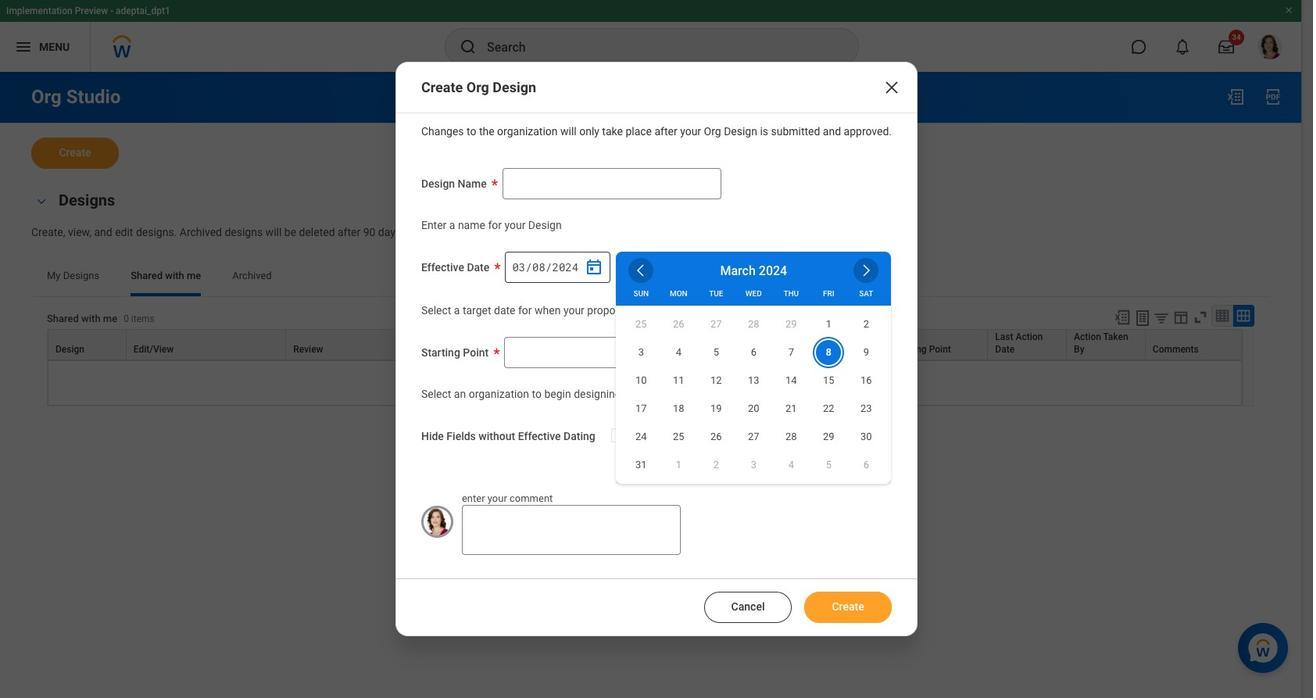Task type: locate. For each thing, give the bounding box(es) containing it.
0 vertical spatial to
[[467, 125, 477, 137]]

6 up the '13'
[[751, 347, 757, 358]]

the
[[479, 125, 495, 137]]

thu
[[784, 289, 799, 298]]

6
[[751, 347, 757, 358], [864, 459, 869, 471]]

fri
[[823, 289, 835, 298]]

03 / 08 / 2024
[[512, 259, 579, 274]]

23 button
[[854, 396, 879, 421]]

0 horizontal spatial 27
[[711, 319, 722, 330]]

comments
[[1153, 344, 1199, 355]]

0 vertical spatial with
[[165, 270, 184, 281]]

27
[[711, 319, 722, 330], [748, 431, 760, 443]]

1 button up 8
[[817, 312, 842, 337]]

copy button
[[412, 330, 513, 360]]

my
[[47, 270, 61, 281]]

6 button
[[741, 340, 766, 365], [854, 453, 879, 478]]

march  2024 application
[[616, 252, 892, 484]]

Starting Point field
[[505, 338, 698, 367]]

24
[[636, 431, 647, 443]]

0 horizontal spatial 2
[[714, 459, 719, 471]]

last action date button
[[989, 330, 1067, 360]]

starting
[[894, 344, 927, 355], [421, 346, 460, 359]]

enter your comment
[[462, 492, 553, 504]]

1 horizontal spatial 4
[[789, 459, 794, 471]]

0 horizontal spatial 1 button
[[666, 453, 691, 478]]

0
[[124, 314, 129, 325]]

21
[[786, 403, 797, 415]]

1 up 8
[[826, 319, 832, 330]]

5 for the top 5 button
[[714, 347, 719, 358]]

creation date
[[599, 344, 657, 355]]

a
[[449, 219, 455, 232], [454, 304, 460, 317]]

begin
[[545, 388, 571, 400]]

2 horizontal spatial create
[[832, 601, 864, 613]]

1 horizontal spatial action
[[1074, 331, 1102, 342]]

chevron right image
[[859, 263, 874, 278]]

0 horizontal spatial to
[[467, 125, 477, 137]]

to left begin
[[532, 388, 542, 400]]

29 down effect.
[[786, 319, 797, 330]]

create for the rightmost create button
[[832, 601, 864, 613]]

with down designs.
[[165, 270, 184, 281]]

date inside "popup button"
[[819, 344, 839, 355]]

designs up view,
[[59, 191, 115, 210]]

starting point inside popup button
[[894, 344, 951, 355]]

2 vertical spatial create
[[832, 601, 864, 613]]

changes to the organization will only take place after your org design is submitted and approved.
[[421, 125, 892, 137]]

create,
[[31, 226, 65, 238]]

1 vertical spatial create
[[59, 146, 91, 159]]

0 vertical spatial for
[[488, 219, 502, 232]]

0 horizontal spatial 6
[[751, 347, 757, 358]]

0 horizontal spatial archived
[[180, 226, 222, 238]]

action inside action taken by
[[1074, 331, 1102, 342]]

a for enter
[[449, 219, 455, 232]]

items right no
[[611, 375, 642, 390]]

26 down the mon
[[673, 319, 685, 330]]

5 for bottom 5 button
[[826, 459, 832, 471]]

shared down designs.
[[131, 270, 163, 281]]

0 horizontal spatial point
[[463, 346, 489, 359]]

28 button down 21 button
[[779, 425, 804, 450]]

action
[[1016, 331, 1043, 342], [1074, 331, 1102, 342]]

available.
[[646, 375, 699, 390]]

0 horizontal spatial 1
[[676, 459, 682, 471]]

1 vertical spatial to
[[532, 388, 542, 400]]

1 select from the top
[[421, 304, 451, 317]]

1 horizontal spatial /
[[546, 259, 552, 274]]

1 vertical spatial 29
[[823, 431, 835, 443]]

copy
[[419, 344, 440, 355]]

11 button
[[666, 368, 691, 393]]

chevron left image
[[634, 263, 649, 278]]

0 horizontal spatial 4 button
[[666, 340, 691, 365]]

26 down 19 button
[[711, 431, 722, 443]]

27 button up status
[[704, 312, 729, 337]]

my designs
[[47, 270, 99, 281]]

1 horizontal spatial and
[[823, 125, 841, 137]]

3 right creation
[[639, 347, 644, 358]]

select a target date for when your proposed organization changes will take effect.
[[421, 304, 817, 317]]

org left is
[[704, 125, 721, 137]]

employee's photo (logan mcneil) image
[[421, 506, 453, 538]]

enter a name for your design
[[421, 219, 562, 232]]

with
[[165, 270, 184, 281], [81, 313, 101, 325]]

1 action from the left
[[1016, 331, 1043, 342]]

2024 right 08
[[552, 259, 579, 274]]

will
[[561, 125, 577, 137], [266, 226, 282, 238], [743, 304, 760, 317]]

3 down 20 button
[[751, 459, 757, 471]]

inbox large image
[[1219, 39, 1235, 55]]

10 button
[[629, 368, 654, 393]]

effective date button
[[773, 330, 886, 360]]

will left be at the top of page
[[266, 226, 282, 238]]

without
[[479, 430, 515, 442]]

archived left designs
[[180, 226, 222, 238]]

28 button
[[741, 312, 766, 337], [779, 425, 804, 450]]

/ right 08
[[546, 259, 552, 274]]

2 horizontal spatial org
[[704, 125, 721, 137]]

1 vertical spatial for
[[518, 304, 532, 317]]

0 horizontal spatial and
[[94, 226, 112, 238]]

for right name on the top left of page
[[488, 219, 502, 232]]

4 down 21 button
[[789, 459, 794, 471]]

27 down "changes" at the top
[[711, 319, 722, 330]]

1 vertical spatial 3
[[751, 459, 757, 471]]

be
[[284, 226, 296, 238]]

2 button up 9
[[854, 312, 879, 337]]

25 down select a target date for when your proposed organization changes will take effect.
[[636, 319, 647, 330]]

6 down 30 button
[[864, 459, 869, 471]]

1 vertical spatial 27 button
[[741, 425, 766, 450]]

13 button
[[741, 368, 766, 393]]

x image
[[883, 78, 902, 97]]

after left 90 on the top of page
[[338, 226, 361, 238]]

27 down 20 button
[[748, 431, 760, 443]]

90
[[363, 226, 376, 238]]

6 button up the '13'
[[741, 340, 766, 365]]

0 horizontal spatial create button
[[31, 138, 119, 169]]

create inside org studio main content
[[59, 146, 91, 159]]

1 horizontal spatial starting point
[[894, 344, 951, 355]]

date up 15
[[819, 344, 839, 355]]

26 button
[[666, 312, 691, 337], [704, 425, 729, 450]]

1 horizontal spatial me
[[187, 270, 201, 281]]

create button
[[31, 138, 119, 169], [805, 592, 892, 623]]

point
[[929, 344, 951, 355], [463, 346, 489, 359]]

5 up the 12
[[714, 347, 719, 358]]

org
[[467, 79, 489, 95], [31, 86, 62, 108], [704, 125, 721, 137]]

31
[[636, 459, 647, 471]]

1 vertical spatial create button
[[805, 592, 892, 623]]

7
[[789, 347, 794, 358]]

for
[[488, 219, 502, 232], [518, 304, 532, 317]]

and left approved.
[[823, 125, 841, 137]]

will left the only
[[561, 125, 577, 137]]

point inside popup button
[[929, 344, 951, 355]]

1 button right 31 button
[[666, 453, 691, 478]]

1 vertical spatial 2 button
[[704, 453, 729, 478]]

1 horizontal spatial items
[[611, 375, 642, 390]]

18 button
[[666, 396, 691, 421]]

28 down 21 button
[[786, 431, 797, 443]]

with up 'design' popup button
[[81, 313, 101, 325]]

me left the 0
[[103, 313, 117, 325]]

will down wed
[[743, 304, 760, 317]]

select for select a target date for when your proposed organization changes will take effect.
[[421, 304, 451, 317]]

implementation preview -   adeptai_dpt1
[[6, 5, 170, 16]]

25 button up creation date
[[629, 312, 654, 337]]

date left 03
[[467, 261, 490, 274]]

1 vertical spatial 2
[[714, 459, 719, 471]]

0 horizontal spatial 29
[[786, 319, 797, 330]]

1 horizontal spatial 5 button
[[817, 453, 842, 478]]

4 button up 11
[[666, 340, 691, 365]]

row containing last action date
[[48, 329, 1242, 360]]

1 horizontal spatial 3 button
[[741, 453, 766, 478]]

28 down wed
[[748, 319, 760, 330]]

1 horizontal spatial 27 button
[[741, 425, 766, 450]]

dating
[[564, 430, 596, 442]]

tab list containing my designs
[[31, 259, 1271, 296]]

tab list
[[31, 259, 1271, 296]]

select left the an
[[421, 388, 451, 400]]

6 button down 30 button
[[854, 453, 879, 478]]

0 horizontal spatial for
[[488, 219, 502, 232]]

date down last
[[996, 344, 1015, 355]]

0 horizontal spatial with
[[81, 313, 101, 325]]

31 button
[[629, 453, 654, 478]]

25 down the 18 button
[[673, 431, 685, 443]]

Design Name text field
[[503, 168, 722, 200]]

0 vertical spatial 6 button
[[741, 340, 766, 365]]

starting inside create org design dialog
[[421, 346, 460, 359]]

0 vertical spatial effective
[[421, 261, 464, 274]]

design down the shared with me 0 items
[[56, 344, 84, 355]]

effective left 8
[[780, 344, 817, 355]]

design inside 'design' popup button
[[56, 344, 84, 355]]

3 button down 20 button
[[741, 453, 766, 478]]

29 down 22 button
[[823, 431, 835, 443]]

26 button down the mon
[[666, 312, 691, 337]]

8
[[826, 347, 832, 358]]

1 vertical spatial take
[[762, 304, 783, 317]]

0 vertical spatial will
[[561, 125, 577, 137]]

2 select from the top
[[421, 388, 451, 400]]

effective inside "popup button"
[[780, 344, 817, 355]]

1 horizontal spatial 25
[[673, 431, 685, 443]]

search image
[[459, 38, 478, 56]]

25 button down the 18 button
[[666, 425, 691, 450]]

5 button down 22 button
[[817, 453, 842, 478]]

from.
[[624, 388, 650, 400]]

1 horizontal spatial effective date
[[780, 344, 839, 355]]

17 button
[[629, 396, 654, 421]]

28 button down wed
[[741, 312, 766, 337]]

after right "place" on the top of page
[[655, 125, 678, 137]]

design up the
[[493, 79, 537, 95]]

1 vertical spatial 6
[[864, 459, 869, 471]]

mon
[[670, 289, 688, 298]]

org down 'search' 'icon' on the top of the page
[[467, 79, 489, 95]]

with inside tab list
[[165, 270, 184, 281]]

organization down the mon
[[636, 304, 697, 317]]

0 vertical spatial a
[[449, 219, 455, 232]]

starting right 9
[[894, 344, 927, 355]]

0 vertical spatial organization
[[497, 125, 558, 137]]

29 button down 22 button
[[817, 425, 842, 450]]

18
[[673, 403, 685, 415]]

calendar image
[[585, 258, 604, 277]]

2 / from the left
[[546, 259, 552, 274]]

1 vertical spatial me
[[103, 313, 117, 325]]

your up 03
[[505, 219, 526, 232]]

0 horizontal spatial after
[[338, 226, 361, 238]]

2 down 19 button
[[714, 459, 719, 471]]

1 vertical spatial 5
[[826, 459, 832, 471]]

march
[[720, 264, 756, 278]]

1 horizontal spatial 5
[[826, 459, 832, 471]]

a left target
[[454, 304, 460, 317]]

date inside create org design dialog
[[467, 261, 490, 274]]

1 vertical spatial will
[[266, 226, 282, 238]]

2 up 9
[[864, 319, 869, 330]]

1 vertical spatial 1 button
[[666, 453, 691, 478]]

after inside create org design dialog
[[655, 125, 678, 137]]

12
[[711, 375, 722, 387]]

29 for 29 "button" to the left
[[786, 319, 797, 330]]

24 button
[[629, 425, 654, 450]]

starting inside popup button
[[894, 344, 927, 355]]

0 vertical spatial 29
[[786, 319, 797, 330]]

your right enter
[[488, 492, 507, 504]]

0 vertical spatial 25 button
[[629, 312, 654, 337]]

1 horizontal spatial 28 button
[[779, 425, 804, 450]]

organization
[[497, 125, 558, 137], [636, 304, 697, 317], [469, 388, 529, 400]]

starting point up the an
[[421, 346, 489, 359]]

designs
[[59, 191, 115, 210], [63, 270, 99, 281]]

/
[[526, 259, 532, 274], [546, 259, 552, 274]]

1 horizontal spatial 26 button
[[704, 425, 729, 450]]

27 button down 20 button
[[741, 425, 766, 450]]

shared up 'design' popup button
[[47, 313, 79, 325]]

1 horizontal spatial 2024
[[759, 264, 787, 278]]

0 vertical spatial archived
[[180, 226, 222, 238]]

1 horizontal spatial org
[[467, 79, 489, 95]]

org studio main content
[[0, 72, 1302, 463]]

1 vertical spatial 6 button
[[854, 453, 879, 478]]

organization right the an
[[469, 388, 529, 400]]

30
[[861, 431, 872, 443]]

archived down designs
[[232, 270, 272, 281]]

26
[[673, 319, 685, 330], [711, 431, 722, 443]]

action up by
[[1074, 331, 1102, 342]]

create button inside org studio main content
[[31, 138, 119, 169]]

and left 'edit'
[[94, 226, 112, 238]]

0 vertical spatial 3 button
[[629, 340, 654, 365]]

0 horizontal spatial 26 button
[[666, 312, 691, 337]]

0 vertical spatial 6
[[751, 347, 757, 358]]

effective date
[[421, 261, 490, 274], [780, 344, 839, 355]]

5 down 22 button
[[826, 459, 832, 471]]

4 up 11
[[676, 347, 682, 358]]

1 vertical spatial a
[[454, 304, 460, 317]]

1 vertical spatial items
[[611, 375, 642, 390]]

me down create, view, and edit designs. archived designs will be deleted after 90 days.
[[187, 270, 201, 281]]

0 horizontal spatial starting
[[421, 346, 460, 359]]

org inside main content
[[31, 86, 62, 108]]

starting up the an
[[421, 346, 460, 359]]

2 action from the left
[[1074, 331, 1102, 342]]

implementation preview -   adeptai_dpt1 banner
[[0, 0, 1302, 72]]

action taken by
[[1074, 331, 1129, 355]]

4 for the top the 4 button
[[676, 347, 682, 358]]

0 horizontal spatial 25 button
[[629, 312, 654, 337]]

0 horizontal spatial items
[[131, 314, 155, 325]]

1 / from the left
[[526, 259, 532, 274]]

0 vertical spatial 28
[[748, 319, 760, 330]]

and inside designs "group"
[[94, 226, 112, 238]]

effective date inside create org design dialog
[[421, 261, 490, 274]]

1 vertical spatial effective date
[[780, 344, 839, 355]]

29 button up 7
[[779, 312, 804, 337]]

me for shared with me
[[187, 270, 201, 281]]

1 right 31 button
[[676, 459, 682, 471]]

and
[[823, 125, 841, 137], [94, 226, 112, 238]]

26 button down 19 button
[[704, 425, 729, 450]]

will inside designs "group"
[[266, 226, 282, 238]]

for right the date
[[518, 304, 532, 317]]

2 vertical spatial will
[[743, 304, 760, 317]]

organization right the
[[497, 125, 558, 137]]

select up copy
[[421, 304, 451, 317]]

0 horizontal spatial 2024
[[552, 259, 579, 274]]

shared with me
[[131, 270, 201, 281]]

creation
[[599, 344, 635, 355]]

0 horizontal spatial me
[[103, 313, 117, 325]]

1 horizontal spatial 2
[[864, 319, 869, 330]]

items right the 0
[[131, 314, 155, 325]]

submitted
[[771, 125, 821, 137]]

action inside last action date
[[1016, 331, 1043, 342]]

0 vertical spatial 5
[[714, 347, 719, 358]]

toolbar
[[1107, 305, 1255, 329]]

designs right my
[[63, 270, 99, 281]]

11
[[673, 375, 685, 387]]

select
[[421, 304, 451, 317], [421, 388, 451, 400]]

0 vertical spatial and
[[823, 125, 841, 137]]

0 vertical spatial effective date
[[421, 261, 490, 274]]

review
[[293, 344, 323, 355]]

hide fields without effective dating
[[421, 430, 596, 442]]

effective down enter
[[421, 261, 464, 274]]

row
[[48, 329, 1242, 360]]

take left effect.
[[762, 304, 783, 317]]

take right the only
[[602, 125, 623, 137]]

status button
[[694, 330, 772, 360]]

starting point button
[[887, 330, 988, 360]]

a right enter
[[449, 219, 455, 232]]

effective left dating
[[518, 430, 561, 442]]

create
[[421, 79, 463, 95], [59, 146, 91, 159], [832, 601, 864, 613]]

designing
[[574, 388, 621, 400]]

28
[[748, 319, 760, 330], [786, 431, 797, 443]]

0 vertical spatial 27 button
[[704, 312, 729, 337]]

4 button down 21 button
[[779, 453, 804, 478]]

view printable version (pdf) image
[[1264, 88, 1283, 106]]

9 button
[[854, 340, 879, 365]]

1 horizontal spatial 6
[[864, 459, 869, 471]]

0 horizontal spatial 4
[[676, 347, 682, 358]]

14 button
[[779, 368, 804, 393]]

3 button up 10
[[629, 340, 654, 365]]

point right 9
[[929, 344, 951, 355]]

starting point right 9
[[894, 344, 951, 355]]

/ right 03
[[526, 259, 532, 274]]



Task type: describe. For each thing, give the bounding box(es) containing it.
15 button
[[817, 368, 842, 393]]

select for select an organization to begin designing from.
[[421, 388, 451, 400]]

approved.
[[844, 125, 892, 137]]

20 button
[[741, 396, 766, 421]]

creation date button
[[592, 330, 693, 360]]

last
[[996, 331, 1014, 342]]

19
[[711, 403, 722, 415]]

1 vertical spatial 3 button
[[741, 453, 766, 478]]

designs
[[225, 226, 263, 238]]

table image
[[1215, 308, 1231, 324]]

sat
[[859, 289, 874, 298]]

when
[[535, 304, 561, 317]]

adeptai_dpt1
[[116, 5, 170, 16]]

7 button
[[779, 340, 804, 365]]

effect.
[[786, 304, 817, 317]]

export to excel image
[[1114, 309, 1131, 326]]

1 horizontal spatial effective
[[518, 430, 561, 442]]

with for shared with me 0 items
[[81, 313, 101, 325]]

1 horizontal spatial create button
[[805, 592, 892, 623]]

2 horizontal spatial will
[[743, 304, 760, 317]]

name
[[458, 178, 487, 190]]

0 vertical spatial 26 button
[[666, 312, 691, 337]]

create for create button in org studio main content
[[59, 146, 91, 159]]

designs inside designs "group"
[[59, 191, 115, 210]]

designs.
[[136, 226, 177, 238]]

1 horizontal spatial 4 button
[[779, 453, 804, 478]]

last action date
[[996, 331, 1043, 355]]

17
[[636, 403, 647, 415]]

0 vertical spatial 26
[[673, 319, 685, 330]]

your right "place" on the top of page
[[680, 125, 701, 137]]

shared with me 0 items
[[47, 313, 155, 325]]

create, view, and edit designs. archived designs will be deleted after 90 days.
[[31, 226, 404, 238]]

enter your comment text field
[[462, 505, 681, 555]]

edit/view
[[134, 344, 174, 355]]

name
[[458, 219, 485, 232]]

-
[[110, 5, 113, 16]]

0 vertical spatial 27
[[711, 319, 722, 330]]

19 button
[[704, 396, 729, 421]]

0 horizontal spatial 27 button
[[704, 312, 729, 337]]

enter
[[421, 219, 447, 232]]

date right creation
[[637, 344, 657, 355]]

place
[[626, 125, 652, 137]]

1 horizontal spatial 3
[[751, 459, 757, 471]]

and inside create org design dialog
[[823, 125, 841, 137]]

10
[[636, 375, 647, 387]]

0 vertical spatial take
[[602, 125, 623, 137]]

designs group
[[31, 188, 1271, 240]]

cancel button
[[705, 592, 792, 623]]

date
[[494, 304, 516, 317]]

toolbar inside org studio main content
[[1107, 305, 1255, 329]]

close environment banner image
[[1285, 5, 1294, 15]]

no items available.
[[591, 375, 699, 390]]

0 horizontal spatial 28
[[748, 319, 760, 330]]

1 vertical spatial 25
[[673, 431, 685, 443]]

1 horizontal spatial 1 button
[[817, 312, 842, 337]]

0 vertical spatial 3
[[639, 347, 644, 358]]

point inside create org design dialog
[[463, 346, 489, 359]]

select an organization to begin designing from.
[[421, 388, 650, 400]]

cancel
[[732, 601, 765, 613]]

8 button
[[817, 340, 842, 365]]

1 vertical spatial 5 button
[[817, 453, 842, 478]]

1 horizontal spatial to
[[532, 388, 542, 400]]

export to worksheets image
[[1134, 309, 1152, 327]]

changes
[[699, 304, 741, 317]]

29 for bottom 29 "button"
[[823, 431, 835, 443]]

design left is
[[724, 125, 758, 137]]

16
[[861, 375, 872, 387]]

chevron down image
[[32, 196, 51, 207]]

21 button
[[779, 396, 804, 421]]

1 vertical spatial 26 button
[[704, 425, 729, 450]]

create org design dialog
[[396, 62, 918, 637]]

by
[[1074, 344, 1085, 355]]

1 vertical spatial 28 button
[[779, 425, 804, 450]]

2024 inside march  2024 application
[[759, 264, 787, 278]]

review button
[[286, 330, 411, 360]]

1 vertical spatial designs
[[63, 270, 99, 281]]

your right 'when'
[[564, 304, 585, 317]]

0 horizontal spatial 29 button
[[779, 312, 804, 337]]

march  2024
[[720, 264, 787, 278]]

shared for shared with me 0 items
[[47, 313, 79, 325]]

wed
[[746, 289, 762, 298]]

select to filter grid data image
[[1153, 309, 1170, 326]]

1 horizontal spatial archived
[[232, 270, 272, 281]]

design up 03 / 08 / 2024
[[528, 219, 562, 232]]

prompts image
[[701, 342, 719, 361]]

date inside last action date
[[996, 344, 1015, 355]]

1 horizontal spatial take
[[762, 304, 783, 317]]

designs button
[[59, 191, 115, 210]]

12 button
[[704, 368, 729, 393]]

2 vertical spatial organization
[[469, 388, 529, 400]]

with for shared with me
[[165, 270, 184, 281]]

fullscreen image
[[1192, 309, 1210, 326]]

tue
[[709, 289, 724, 298]]

archived inside designs "group"
[[180, 226, 222, 238]]

after inside designs "group"
[[338, 226, 361, 238]]

proposed
[[587, 304, 633, 317]]

1 vertical spatial 1
[[676, 459, 682, 471]]

comments button
[[1146, 330, 1242, 360]]

fields
[[447, 430, 476, 442]]

design name
[[421, 178, 487, 190]]

hide
[[421, 430, 444, 442]]

4 for right the 4 button
[[789, 459, 794, 471]]

08
[[532, 259, 546, 274]]

studio
[[66, 86, 121, 108]]

1 horizontal spatial 2 button
[[854, 312, 879, 337]]

effective date group
[[505, 252, 611, 283]]

1 horizontal spatial 26
[[711, 431, 722, 443]]

0 vertical spatial 5 button
[[704, 340, 729, 365]]

0 vertical spatial 4 button
[[666, 340, 691, 365]]

edit/view button
[[126, 330, 286, 360]]

notifications large image
[[1175, 39, 1191, 55]]

1 vertical spatial 28
[[786, 431, 797, 443]]

30 button
[[854, 425, 879, 450]]

taken
[[1104, 331, 1129, 342]]

action taken by button
[[1067, 330, 1145, 360]]

1 vertical spatial 27
[[748, 431, 760, 443]]

export to excel image
[[1227, 88, 1246, 106]]

an
[[454, 388, 466, 400]]

23
[[861, 403, 872, 415]]

deleted
[[299, 226, 335, 238]]

effective date inside "popup button"
[[780, 344, 839, 355]]

0 horizontal spatial 6 button
[[741, 340, 766, 365]]

only
[[580, 125, 600, 137]]

13
[[748, 375, 760, 387]]

shared for shared with me
[[131, 270, 163, 281]]

a for select
[[454, 304, 460, 317]]

tab list inside org studio main content
[[31, 259, 1271, 296]]

design left name
[[421, 178, 455, 190]]

1 vertical spatial organization
[[636, 304, 697, 317]]

1 horizontal spatial create
[[421, 79, 463, 95]]

1 horizontal spatial 25 button
[[666, 425, 691, 450]]

20
[[748, 403, 760, 415]]

0 horizontal spatial 28 button
[[741, 312, 766, 337]]

starting point inside create org design dialog
[[421, 346, 489, 359]]

days.
[[378, 226, 404, 238]]

row inside org studio main content
[[48, 329, 1242, 360]]

create org design
[[421, 79, 537, 95]]

1 vertical spatial 29 button
[[817, 425, 842, 450]]

22 button
[[817, 396, 842, 421]]

edit
[[115, 226, 133, 238]]

expand table image
[[1236, 308, 1252, 324]]

click to view/edit grid preferences image
[[1173, 309, 1190, 326]]

profile logan mcneil element
[[1249, 30, 1292, 64]]

16 button
[[854, 368, 879, 393]]

target
[[463, 304, 491, 317]]

me for shared with me 0 items
[[103, 313, 117, 325]]

items inside the shared with me 0 items
[[131, 314, 155, 325]]

no
[[591, 375, 607, 390]]

preview
[[75, 5, 108, 16]]

comment
[[510, 492, 553, 504]]

0 vertical spatial 25
[[636, 319, 647, 330]]

2024 inside effective date group
[[552, 259, 579, 274]]

1 horizontal spatial 1
[[826, 319, 832, 330]]



Task type: vqa. For each thing, say whether or not it's contained in the screenshot.
DELETED
yes



